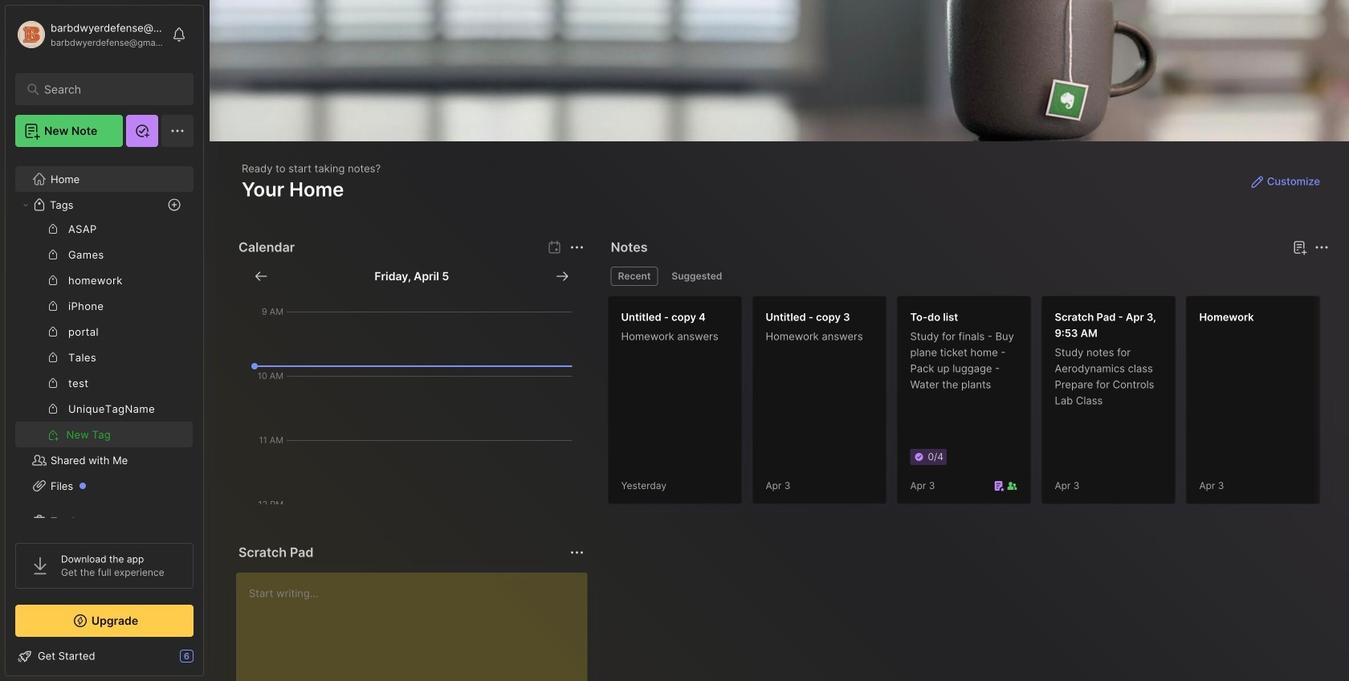 Task type: locate. For each thing, give the bounding box(es) containing it.
Search text field
[[44, 82, 172, 97]]

1 tab from the left
[[611, 267, 658, 286]]

more actions image for 1st more actions field from the bottom
[[568, 543, 587, 562]]

Account field
[[15, 18, 164, 51]]

2 more actions image from the top
[[568, 543, 587, 562]]

1 more actions image from the top
[[568, 238, 587, 257]]

group
[[15, 190, 193, 447]]

expand tags image
[[21, 200, 31, 210]]

2 tab from the left
[[665, 267, 730, 286]]

click to collapse image
[[203, 651, 215, 671]]

1 vertical spatial more actions image
[[568, 543, 587, 562]]

more actions image
[[568, 238, 587, 257], [568, 543, 587, 562]]

tab list
[[611, 267, 1327, 286]]

0 vertical spatial more actions field
[[566, 236, 589, 259]]

None search field
[[44, 80, 172, 99]]

tab
[[611, 267, 658, 286], [665, 267, 730, 286]]

1 horizontal spatial tab
[[665, 267, 730, 286]]

0 horizontal spatial tab
[[611, 267, 658, 286]]

More actions field
[[566, 236, 589, 259], [566, 541, 589, 564]]

0 vertical spatial more actions image
[[568, 238, 587, 257]]

1 vertical spatial more actions field
[[566, 541, 589, 564]]

row group
[[608, 296, 1349, 514]]

tree
[[6, 27, 203, 544]]

Choose date to view field
[[375, 268, 449, 284]]



Task type: describe. For each thing, give the bounding box(es) containing it.
2 more actions field from the top
[[566, 541, 589, 564]]

Help and Learning task checklist field
[[6, 643, 203, 669]]

tree inside main element
[[6, 27, 203, 544]]

none search field inside main element
[[44, 80, 172, 99]]

Start writing… text field
[[249, 573, 587, 681]]

main element
[[0, 0, 209, 681]]

group inside main element
[[15, 190, 193, 447]]

1 more actions field from the top
[[566, 236, 589, 259]]

more actions image for second more actions field from the bottom of the page
[[568, 238, 587, 257]]



Task type: vqa. For each thing, say whether or not it's contained in the screenshot.
Notebooks
no



